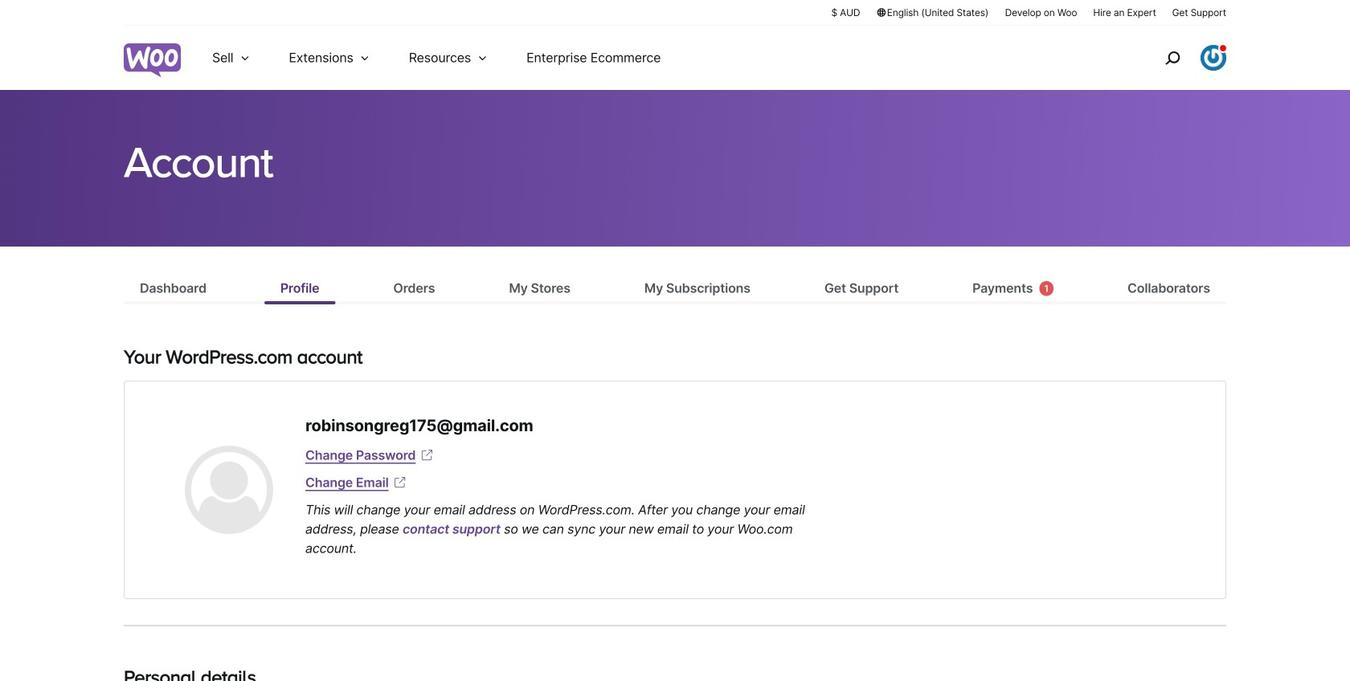 Task type: describe. For each thing, give the bounding box(es) containing it.
1 horizontal spatial external link image
[[419, 448, 435, 464]]

gravatar image image
[[185, 446, 273, 534]]

1 vertical spatial external link image
[[392, 475, 408, 491]]



Task type: locate. For each thing, give the bounding box(es) containing it.
search image
[[1160, 45, 1185, 71]]

service navigation menu element
[[1131, 32, 1226, 84]]

0 horizontal spatial external link image
[[392, 475, 408, 491]]

0 vertical spatial external link image
[[419, 448, 435, 464]]

external link image
[[419, 448, 435, 464], [392, 475, 408, 491]]

open account menu image
[[1201, 45, 1226, 71]]



